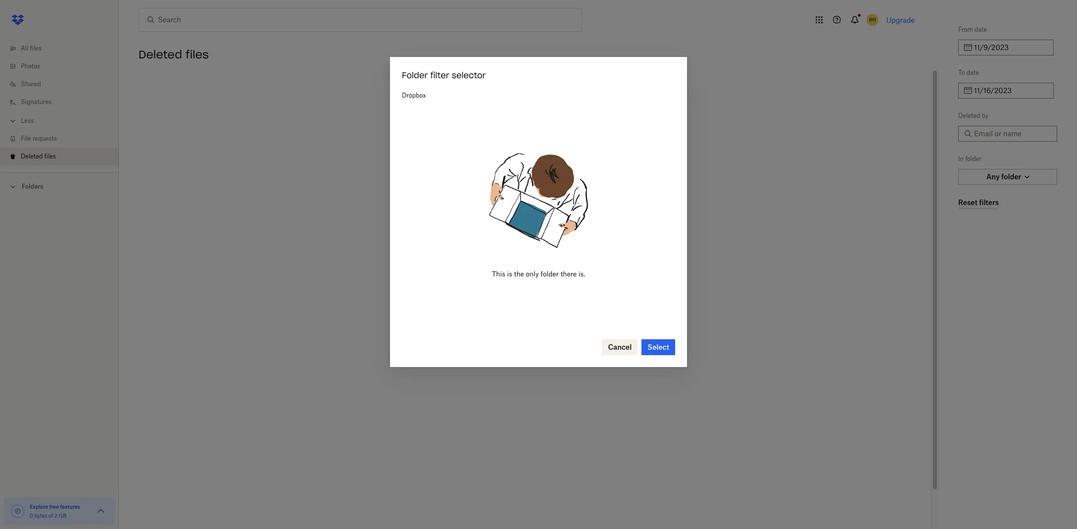 Task type: describe. For each thing, give the bounding box(es) containing it.
is.
[[579, 270, 586, 278]]

by
[[983, 112, 989, 119]]

from
[[959, 26, 974, 33]]

file
[[21, 135, 31, 142]]

deleted files list item
[[0, 148, 119, 165]]

requests
[[33, 135, 57, 142]]

select button
[[642, 340, 676, 355]]

deleted by
[[959, 112, 989, 119]]

less image
[[8, 116, 18, 126]]

date for to date
[[967, 69, 980, 76]]

0
[[30, 513, 33, 519]]

date for from date
[[975, 26, 988, 33]]

the
[[514, 270, 525, 278]]

0 vertical spatial deleted
[[139, 48, 182, 61]]

files inside all files link
[[30, 45, 42, 52]]

quota usage element
[[10, 503, 26, 519]]

folders button
[[0, 179, 119, 194]]

found.
[[503, 277, 527, 287]]

of
[[48, 513, 53, 519]]

2
[[54, 513, 57, 519]]

deleted
[[455, 277, 483, 287]]

no deleted files found. try adjusting your filters
[[442, 277, 620, 287]]

this is the only folder there is.
[[492, 270, 586, 278]]

to date
[[959, 69, 980, 76]]

all files
[[21, 45, 42, 52]]

from date
[[959, 26, 988, 33]]

explore
[[30, 504, 48, 510]]

shared
[[21, 80, 41, 88]]

1 vertical spatial deleted
[[959, 112, 981, 119]]



Task type: vqa. For each thing, say whether or not it's contained in the screenshot.
0
yes



Task type: locate. For each thing, give the bounding box(es) containing it.
0 horizontal spatial folder
[[541, 270, 559, 278]]

selector
[[452, 70, 486, 80]]

select
[[648, 343, 670, 351]]

free
[[49, 504, 59, 510]]

0 vertical spatial date
[[975, 26, 988, 33]]

cancel
[[609, 343, 632, 351]]

0 vertical spatial folder
[[966, 155, 982, 162]]

files
[[30, 45, 42, 52], [186, 48, 209, 61], [44, 153, 56, 160], [485, 277, 501, 287]]

2 horizontal spatial deleted
[[959, 112, 981, 119]]

date right from on the top
[[975, 26, 988, 33]]

folder filter selector dialog
[[390, 57, 688, 367]]

folder
[[966, 155, 982, 162], [541, 270, 559, 278]]

list containing all files
[[0, 34, 119, 172]]

folders
[[22, 183, 43, 190]]

is
[[508, 270, 513, 278]]

date
[[975, 26, 988, 33], [967, 69, 980, 76]]

photos
[[21, 62, 40, 70]]

deleted files inside list item
[[21, 153, 56, 160]]

dropbox
[[402, 92, 426, 99]]

list
[[0, 34, 119, 172]]

folder inside dialog
[[541, 270, 559, 278]]

shared link
[[8, 75, 119, 93]]

in folder
[[959, 155, 982, 162]]

gb
[[59, 513, 66, 519]]

0 vertical spatial deleted files
[[139, 48, 209, 61]]

1 vertical spatial date
[[967, 69, 980, 76]]

features
[[60, 504, 80, 510]]

2 vertical spatial deleted
[[21, 153, 43, 160]]

upgrade link
[[887, 16, 915, 24]]

signatures
[[21, 98, 52, 106]]

1 horizontal spatial deleted files
[[139, 48, 209, 61]]

dropbox image
[[8, 10, 28, 30]]

try
[[529, 277, 541, 287]]

folder right in
[[966, 155, 982, 162]]

1 horizontal spatial folder
[[966, 155, 982, 162]]

bytes
[[34, 513, 47, 519]]

deleted files
[[139, 48, 209, 61], [21, 153, 56, 160]]

cancel button
[[603, 340, 638, 355]]

filters
[[599, 277, 620, 287]]

filter
[[431, 70, 450, 80]]

less
[[21, 117, 34, 124]]

to
[[959, 69, 966, 76]]

folder
[[402, 70, 428, 80]]

1 vertical spatial deleted files
[[21, 153, 56, 160]]

file requests
[[21, 135, 57, 142]]

deleted
[[139, 48, 182, 61], [959, 112, 981, 119], [21, 153, 43, 160]]

photos link
[[8, 57, 119, 75]]

only
[[526, 270, 539, 278]]

deleted files link
[[8, 148, 119, 165]]

0 horizontal spatial deleted
[[21, 153, 43, 160]]

there
[[561, 270, 577, 278]]

this
[[492, 270, 506, 278]]

0 horizontal spatial deleted files
[[21, 153, 56, 160]]

date right to
[[967, 69, 980, 76]]

folder right only
[[541, 270, 559, 278]]

explore free features 0 bytes of 2 gb
[[30, 504, 80, 519]]

folder filter selector
[[402, 70, 486, 80]]

adjusting
[[543, 277, 578, 287]]

1 vertical spatial folder
[[541, 270, 559, 278]]

file requests link
[[8, 130, 119, 148]]

all
[[21, 45, 28, 52]]

upgrade
[[887, 16, 915, 24]]

files inside the deleted files link
[[44, 153, 56, 160]]

To date text field
[[975, 85, 1049, 96]]

signatures link
[[8, 93, 119, 111]]

all files link
[[8, 40, 119, 57]]

1 horizontal spatial deleted
[[139, 48, 182, 61]]

From date text field
[[975, 42, 1049, 53]]

deleted inside deleted files list item
[[21, 153, 43, 160]]

your
[[580, 277, 597, 287]]

in
[[959, 155, 965, 162]]

no
[[442, 277, 453, 287]]



